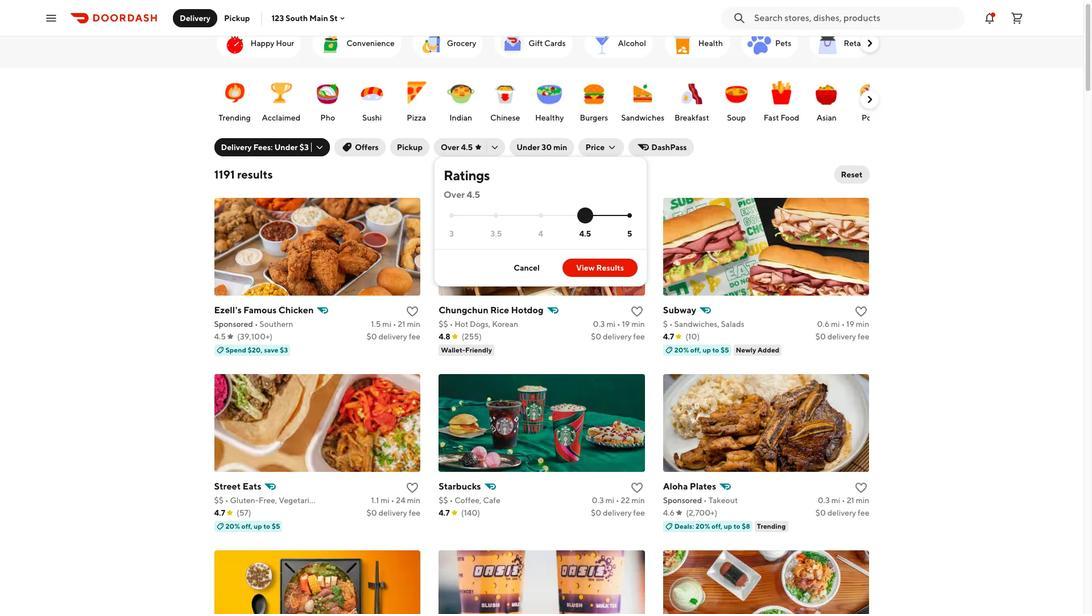 Task type: vqa. For each thing, say whether or not it's contained in the screenshot.
$ • Middle East, Halal
no



Task type: locate. For each thing, give the bounding box(es) containing it.
hot
[[455, 320, 469, 329]]

1 vertical spatial $5
[[272, 522, 280, 531]]

price button
[[579, 138, 625, 157]]

reset button
[[835, 166, 870, 184]]

0 horizontal spatial 20% off, up to $5
[[226, 522, 280, 531]]

click to add this store to your saved list image up 0.6 mi • 19 min
[[855, 305, 869, 319]]

sponsored • takeout
[[664, 496, 738, 505]]

19 right 0.6
[[847, 320, 855, 329]]

convenience link
[[313, 28, 402, 58]]

$​0 delivery fee down 0.3 mi • 22 min
[[591, 509, 645, 518]]

fee for aloha plates
[[858, 509, 870, 518]]

19 left $
[[622, 320, 630, 329]]

$​0 down "1.5"
[[367, 332, 377, 341]]

over 4.5 up ratings
[[441, 143, 473, 152]]

under inside button
[[517, 143, 540, 152]]

1 vertical spatial pickup button
[[390, 138, 430, 157]]

offers button
[[335, 138, 386, 157]]

pickup button down pizza
[[390, 138, 430, 157]]

$​0 for subway
[[816, 332, 826, 341]]

delivery
[[379, 332, 407, 341], [603, 332, 632, 341], [828, 332, 857, 341], [379, 509, 407, 518], [603, 509, 632, 518], [828, 509, 857, 518]]

save
[[264, 346, 279, 355]]

$3 for spend $20, save $3
[[280, 346, 288, 355]]

0 vertical spatial 21
[[398, 320, 406, 329]]

fee down 0.6 mi • 19 min
[[858, 332, 870, 341]]

0 vertical spatial $3
[[300, 143, 309, 152]]

0 vertical spatial over
[[441, 143, 460, 152]]

0 horizontal spatial 4.7
[[214, 509, 225, 518]]

pets image
[[746, 30, 773, 57]]

happy
[[251, 39, 275, 48]]

over inside button
[[441, 143, 460, 152]]

2 19 from the left
[[847, 320, 855, 329]]

pickup
[[224, 13, 250, 22], [397, 143, 423, 152]]

chinese
[[491, 113, 520, 122]]

20% down "(57)" on the bottom of the page
[[226, 522, 240, 531]]

1 horizontal spatial pickup
[[397, 143, 423, 152]]

up left $8 in the right bottom of the page
[[724, 522, 733, 531]]

added
[[758, 346, 780, 355]]

click to add this store to your saved list image
[[406, 305, 420, 319], [631, 305, 644, 319], [855, 305, 869, 319], [631, 482, 644, 495], [855, 482, 869, 495]]

1 vertical spatial over 4.5
[[444, 190, 480, 200]]

0 vertical spatial $5
[[721, 346, 730, 355]]

$3 down acclaimed at top left
[[300, 143, 309, 152]]

20% off, up to $5 down (10)
[[675, 346, 730, 355]]

under
[[275, 143, 298, 152], [517, 143, 540, 152]]

4.7 for subway
[[664, 332, 675, 341]]

21
[[398, 320, 406, 329], [847, 496, 855, 505]]

0 horizontal spatial to
[[264, 522, 270, 531]]

1 horizontal spatial sponsored
[[664, 496, 702, 505]]

0 horizontal spatial 20%
[[226, 522, 240, 531]]

pickup button up the happy hour image
[[217, 9, 257, 27]]

$​0 for ezell's famous chicken
[[367, 332, 377, 341]]

under right fees:
[[275, 143, 298, 152]]

0 horizontal spatial under
[[275, 143, 298, 152]]

over
[[441, 143, 460, 152], [444, 190, 465, 200]]

min for ezell's famous chicken
[[407, 320, 421, 329]]

delivery for delivery fees: under $3
[[221, 143, 252, 152]]

20% down (2,700+)
[[696, 522, 711, 531]]

to
[[713, 346, 720, 355], [264, 522, 270, 531], [734, 522, 741, 531]]

fast
[[764, 113, 780, 122]]

min for chungchun rice hotdog
[[632, 320, 645, 329]]

fee down 1.5 mi • 21 min
[[409, 332, 421, 341]]

click to add this store to your saved list image
[[406, 482, 420, 495]]

$$ for street
[[214, 496, 224, 505]]

fee down the 1.1 mi • 24 min
[[409, 509, 421, 518]]

delivery down 0.3 mi • 19 min
[[603, 332, 632, 341]]

4.5 down 4.5 stars and over image
[[580, 229, 591, 238]]

off, down (10)
[[691, 346, 702, 355]]

gift cards image
[[499, 30, 527, 57]]

$​0 delivery fee down 0.6 mi • 19 min
[[816, 332, 870, 341]]

happy hour link
[[217, 28, 301, 58]]

delivery down 1.5 mi • 21 min
[[379, 332, 407, 341]]

$​0 for chungchun rice hotdog
[[591, 332, 602, 341]]

0 horizontal spatial pickup button
[[217, 9, 257, 27]]

4.7 left "(57)" on the bottom of the page
[[214, 509, 225, 518]]

mi for starbucks
[[606, 496, 615, 505]]

4.5 up ratings
[[461, 143, 473, 152]]

alcohol image
[[589, 30, 616, 57]]

1 horizontal spatial up
[[703, 346, 711, 355]]

1 vertical spatial over
[[444, 190, 465, 200]]

1.5
[[371, 320, 381, 329]]

$3 right save
[[280, 346, 288, 355]]

cancel button
[[500, 259, 554, 277]]

happy hour image
[[221, 30, 248, 57]]

fee for starbucks
[[634, 509, 645, 518]]

0.3 mi • 19 min
[[593, 320, 645, 329]]

$3
[[300, 143, 309, 152], [280, 346, 288, 355]]

0 vertical spatial trending
[[219, 113, 251, 122]]

over 4.5 down ratings
[[444, 190, 480, 200]]

$3 for delivery fees: under $3
[[300, 143, 309, 152]]

price
[[586, 143, 605, 152]]

0 horizontal spatial delivery
[[180, 13, 211, 22]]

click to add this store to your saved list image for plates
[[855, 482, 869, 495]]

grocery link
[[413, 28, 483, 58]]

fee for street eats
[[409, 509, 421, 518]]

0 horizontal spatial sponsored
[[214, 320, 253, 329]]

4.8
[[439, 332, 451, 341]]

delivery for starbucks
[[603, 509, 632, 518]]

21 for ezell's famous chicken
[[398, 320, 406, 329]]

click to add this store to your saved list image up 0.3 mi • 21 min
[[855, 482, 869, 495]]

$​0 for starbucks
[[591, 509, 602, 518]]

up down $$ • gluten-free, vegetarian on the left bottom of page
[[254, 522, 262, 531]]

1 vertical spatial 21
[[847, 496, 855, 505]]

pickup up the happy hour image
[[224, 13, 250, 22]]

1 horizontal spatial to
[[713, 346, 720, 355]]

min for starbucks
[[632, 496, 645, 505]]

up down "$ • sandwiches, salads"
[[703, 346, 711, 355]]

fee down 0.3 mi • 22 min
[[634, 509, 645, 518]]

$5
[[721, 346, 730, 355], [272, 522, 280, 531]]

min inside under 30 min button
[[554, 143, 568, 152]]

to left $8 in the right bottom of the page
[[734, 522, 741, 531]]

sponsored down the ezell's
[[214, 320, 253, 329]]

wallet-friendly
[[441, 346, 492, 355]]

fee down 0.3 mi • 19 min
[[634, 332, 645, 341]]

1 horizontal spatial 21
[[847, 496, 855, 505]]

$​0 delivery fee down the 1.1 mi • 24 min
[[367, 509, 421, 518]]

1 vertical spatial 20% off, up to $5
[[226, 522, 280, 531]]

20% down (10)
[[675, 346, 689, 355]]

4.6
[[664, 509, 675, 518]]

acclaimed link
[[260, 73, 303, 126]]

sponsored down aloha
[[664, 496, 702, 505]]

19
[[622, 320, 630, 329], [847, 320, 855, 329]]

delivery for street eats
[[379, 509, 407, 518]]

newly added
[[736, 346, 780, 355]]

health link
[[665, 28, 730, 58]]

mi for ezell's famous chicken
[[383, 320, 392, 329]]

under left 30
[[517, 143, 540, 152]]

0 horizontal spatial trending
[[219, 113, 251, 122]]

alcohol
[[618, 39, 646, 48]]

fee for ezell's famous chicken
[[409, 332, 421, 341]]

over up 3 stars and over icon
[[444, 190, 465, 200]]

20%
[[675, 346, 689, 355], [226, 522, 240, 531], [696, 522, 711, 531]]

21 for aloha plates
[[847, 496, 855, 505]]

$​0 delivery fee down 1.5 mi • 21 min
[[367, 332, 421, 341]]

over 4.5 button
[[434, 138, 505, 157]]

2 horizontal spatial 4.7
[[664, 332, 675, 341]]

trending
[[219, 113, 251, 122], [757, 522, 786, 531]]

$​0 delivery fee down 0.3 mi • 19 min
[[591, 332, 645, 341]]

$​0 down 1.1
[[367, 509, 377, 518]]

0 vertical spatial sponsored
[[214, 320, 253, 329]]

mi
[[383, 320, 392, 329], [607, 320, 616, 329], [832, 320, 840, 329], [381, 496, 390, 505], [606, 496, 615, 505], [832, 496, 841, 505]]

4
[[539, 229, 543, 238]]

click to add this store to your saved list image up 1.5 mi • 21 min
[[406, 305, 420, 319]]

to down "$ • sandwiches, salads"
[[713, 346, 720, 355]]

to down $$ • gluten-free, vegetarian on the left bottom of page
[[264, 522, 270, 531]]

sponsored for aloha
[[664, 496, 702, 505]]

1 horizontal spatial delivery
[[221, 143, 252, 152]]

1 horizontal spatial trending
[[757, 522, 786, 531]]

delivery down the 1.1 mi • 24 min
[[379, 509, 407, 518]]

3.5 stars and over image
[[494, 214, 499, 218]]

1 vertical spatial delivery
[[221, 143, 252, 152]]

4.5 up spend at the bottom left of page
[[214, 332, 226, 341]]

trending up delivery fees: under $3 on the top of the page
[[219, 113, 251, 122]]

delivery for aloha plates
[[828, 509, 857, 518]]

1 horizontal spatial $5
[[721, 346, 730, 355]]

4.5 inside button
[[461, 143, 473, 152]]

pizza
[[407, 113, 426, 122]]

4.5 down ratings
[[467, 190, 480, 200]]

$5 down free,
[[272, 522, 280, 531]]

1 vertical spatial $3
[[280, 346, 288, 355]]

click to add this store to your saved list image for rice
[[631, 305, 644, 319]]

1.1
[[371, 496, 379, 505]]

fee for chungchun rice hotdog
[[634, 332, 645, 341]]

$​0 delivery fee for ezell's famous chicken
[[367, 332, 421, 341]]

3 stars and over image
[[450, 214, 454, 218]]

1 horizontal spatial 4.7
[[439, 509, 450, 518]]

soup
[[728, 113, 746, 122]]

mi for subway
[[832, 320, 840, 329]]

$​0 for street eats
[[367, 509, 377, 518]]

health image
[[669, 30, 697, 57]]

1 horizontal spatial under
[[517, 143, 540, 152]]

20% off, up to $5 down "(57)" on the bottom of the page
[[226, 522, 280, 531]]

123
[[272, 13, 284, 22]]

$​0 down 0.6
[[816, 332, 826, 341]]

0.3
[[593, 320, 605, 329], [592, 496, 604, 505], [818, 496, 830, 505]]

dashpass button
[[629, 138, 694, 157]]

$$ down street
[[214, 496, 224, 505]]

0 vertical spatial 20% off, up to $5
[[675, 346, 730, 355]]

off,
[[691, 346, 702, 355], [242, 522, 252, 531], [712, 522, 723, 531]]

mi for chungchun rice hotdog
[[607, 320, 616, 329]]

under 30 min
[[517, 143, 568, 152]]

1 horizontal spatial pickup button
[[390, 138, 430, 157]]

retail link
[[810, 28, 872, 58]]

1 vertical spatial pickup
[[397, 143, 423, 152]]

gluten-
[[230, 496, 259, 505]]

$$ up 4.8
[[439, 320, 448, 329]]

trending right $8 in the right bottom of the page
[[757, 522, 786, 531]]

$​0 down 0.3 mi • 22 min
[[591, 509, 602, 518]]

4.7 left the (140)
[[439, 509, 450, 518]]

0 vertical spatial delivery
[[180, 13, 211, 22]]

open menu image
[[44, 11, 58, 25]]

results
[[597, 264, 624, 273]]

1 horizontal spatial off,
[[691, 346, 702, 355]]

fast food
[[764, 113, 800, 122]]

4.5 stars and over image
[[583, 214, 588, 218]]

1 horizontal spatial 20% off, up to $5
[[675, 346, 730, 355]]

0 horizontal spatial 21
[[398, 320, 406, 329]]

$​0
[[367, 332, 377, 341], [591, 332, 602, 341], [816, 332, 826, 341], [367, 509, 377, 518], [591, 509, 602, 518], [816, 509, 826, 518]]

0.3 mi • 22 min
[[592, 496, 645, 505]]

$5 left newly
[[721, 346, 730, 355]]

min for subway
[[856, 320, 870, 329]]

1 vertical spatial sponsored
[[664, 496, 702, 505]]

fee
[[409, 332, 421, 341], [634, 332, 645, 341], [858, 332, 870, 341], [409, 509, 421, 518], [634, 509, 645, 518], [858, 509, 870, 518]]

min for aloha plates
[[856, 496, 870, 505]]

1 19 from the left
[[622, 320, 630, 329]]

1 horizontal spatial 19
[[847, 320, 855, 329]]

22
[[621, 496, 630, 505]]

4.7 down $
[[664, 332, 675, 341]]

next button of carousel image
[[864, 38, 876, 49]]

delivery button
[[173, 9, 217, 27]]

trending link
[[215, 73, 254, 126]]

dashpass
[[652, 143, 687, 152]]

0 horizontal spatial off,
[[242, 522, 252, 531]]

2 under from the left
[[517, 143, 540, 152]]

•
[[255, 320, 258, 329], [393, 320, 396, 329], [450, 320, 453, 329], [617, 320, 621, 329], [670, 320, 673, 329], [842, 320, 845, 329], [225, 496, 229, 505], [391, 496, 395, 505], [450, 496, 453, 505], [616, 496, 620, 505], [704, 496, 707, 505], [842, 496, 846, 505]]

123 south main st
[[272, 13, 338, 22]]

alcohol link
[[584, 28, 653, 58]]

mi for street eats
[[381, 496, 390, 505]]

4.7
[[664, 332, 675, 341], [214, 509, 225, 518], [439, 509, 450, 518]]

pickup down pizza
[[397, 143, 423, 152]]

over down "indian" at the top left
[[441, 143, 460, 152]]

4.5
[[461, 143, 473, 152], [467, 190, 480, 200], [580, 229, 591, 238], [214, 332, 226, 341]]

delivery inside button
[[180, 13, 211, 22]]

cards
[[545, 39, 566, 48]]

3
[[450, 229, 454, 238]]

4.7 for starbucks
[[439, 509, 450, 518]]

$​0 down 0.3 mi • 21 min
[[816, 509, 826, 518]]

off, down (2,700+)
[[712, 522, 723, 531]]

$$ • coffee, cafe
[[439, 496, 501, 505]]

$​0 down 0.3 mi • 19 min
[[591, 332, 602, 341]]

$​0 delivery fee down 0.3 mi • 21 min
[[816, 509, 870, 518]]

$$
[[439, 320, 448, 329], [214, 496, 224, 505], [439, 496, 448, 505]]

click to add this store to your saved list image up 0.3 mi • 19 min
[[631, 305, 644, 319]]

1 horizontal spatial $3
[[300, 143, 309, 152]]

0 horizontal spatial pickup
[[224, 13, 250, 22]]

delivery down 0.3 mi • 21 min
[[828, 509, 857, 518]]

delivery down 0.3 mi • 22 min
[[603, 509, 632, 518]]

0 vertical spatial pickup button
[[217, 9, 257, 27]]

fee down 0.3 mi • 21 min
[[858, 509, 870, 518]]

0 horizontal spatial 19
[[622, 320, 630, 329]]

delivery down 0.6 mi • 19 min
[[828, 332, 857, 341]]

0 vertical spatial over 4.5
[[441, 143, 473, 152]]

0 horizontal spatial $3
[[280, 346, 288, 355]]

$$ for chungchun
[[439, 320, 448, 329]]

delivery
[[180, 13, 211, 22], [221, 143, 252, 152]]

retail image
[[815, 30, 842, 57]]

0 horizontal spatial $5
[[272, 522, 280, 531]]

gift cards
[[529, 39, 566, 48]]

off, down "(57)" on the bottom of the page
[[242, 522, 252, 531]]



Task type: describe. For each thing, give the bounding box(es) containing it.
sushi
[[363, 113, 382, 122]]

korean
[[492, 320, 519, 329]]

(255)
[[462, 332, 482, 341]]

1 vertical spatial trending
[[757, 522, 786, 531]]

delivery for delivery
[[180, 13, 211, 22]]

5
[[628, 229, 633, 238]]

pho
[[321, 113, 335, 122]]

gift
[[529, 39, 543, 48]]

4.7 for street eats
[[214, 509, 225, 518]]

under 30 min button
[[510, 138, 574, 157]]

acclaimed
[[262, 113, 301, 122]]

famous
[[244, 305, 277, 316]]

(2,700+)
[[686, 509, 718, 518]]

reset
[[842, 170, 863, 179]]

30
[[542, 143, 552, 152]]

1 horizontal spatial 20%
[[675, 346, 689, 355]]

deals: 20% off, up to $8
[[675, 522, 751, 531]]

notification bell image
[[984, 11, 997, 25]]

delivery for ezell's famous chicken
[[379, 332, 407, 341]]

over 4.5 inside button
[[441, 143, 473, 152]]

1191
[[214, 168, 235, 181]]

delivery for subway
[[828, 332, 857, 341]]

2 horizontal spatial off,
[[712, 522, 723, 531]]

burgers
[[580, 113, 608, 122]]

19 for subway
[[847, 320, 855, 329]]

$20,
[[248, 346, 263, 355]]

2 horizontal spatial to
[[734, 522, 741, 531]]

sponsored for ezell's
[[214, 320, 253, 329]]

click to add this store to your saved list image for famous
[[406, 305, 420, 319]]

delivery fees: under $3
[[221, 143, 309, 152]]

south
[[286, 13, 308, 22]]

24
[[396, 496, 406, 505]]

eats
[[243, 482, 262, 492]]

$​0 delivery fee for street eats
[[367, 509, 421, 518]]

pets
[[776, 39, 792, 48]]

click to add this store to your saved list image up 0.3 mi • 22 min
[[631, 482, 644, 495]]

convenience
[[347, 39, 395, 48]]

pets link
[[742, 28, 799, 58]]

free,
[[259, 496, 277, 505]]

min for street eats
[[407, 496, 421, 505]]

plates
[[690, 482, 717, 492]]

0 vertical spatial pickup
[[224, 13, 250, 22]]

2 horizontal spatial 20%
[[696, 522, 711, 531]]

fee for subway
[[858, 332, 870, 341]]

grocery image
[[418, 30, 445, 57]]

healthy
[[536, 113, 564, 122]]

fees:
[[254, 143, 273, 152]]

view results button
[[563, 259, 638, 277]]

sponsored • southern
[[214, 320, 293, 329]]

1.5 mi • 21 min
[[371, 320, 421, 329]]

ezell's
[[214, 305, 242, 316]]

next button of carousel image
[[864, 94, 876, 105]]

0 horizontal spatial up
[[254, 522, 262, 531]]

view results
[[577, 264, 624, 273]]

dogs,
[[470, 320, 491, 329]]

Store search: begin typing to search for stores available on DoorDash text field
[[755, 12, 958, 24]]

delivery for chungchun rice hotdog
[[603, 332, 632, 341]]

$
[[664, 320, 668, 329]]

gift cards link
[[495, 28, 573, 58]]

breakfast
[[675, 113, 710, 122]]

deals:
[[675, 522, 695, 531]]

poke
[[862, 113, 881, 122]]

2 horizontal spatial up
[[724, 522, 733, 531]]

0.3 for aloha
[[818, 496, 830, 505]]

newly
[[736, 346, 757, 355]]

street
[[214, 482, 241, 492]]

0.3 for chungchun
[[593, 320, 605, 329]]

$​0 delivery fee for chungchun rice hotdog
[[591, 332, 645, 341]]

spend
[[226, 346, 246, 355]]

1.1 mi • 24 min
[[371, 496, 421, 505]]

$$ • gluten-free, vegetarian
[[214, 496, 318, 505]]

cancel
[[514, 264, 540, 273]]

wallet-
[[441, 346, 466, 355]]

ezell's famous chicken
[[214, 305, 314, 316]]

convenience image
[[317, 30, 344, 57]]

$$ down the starbucks at the left
[[439, 496, 448, 505]]

starbucks
[[439, 482, 481, 492]]

mi for aloha plates
[[832, 496, 841, 505]]

0.6 mi • 19 min
[[818, 320, 870, 329]]

happy hour
[[251, 39, 294, 48]]

cafe
[[483, 496, 501, 505]]

4 stars and over image
[[539, 214, 543, 218]]

salads
[[721, 320, 745, 329]]

$​0 delivery fee for subway
[[816, 332, 870, 341]]

5 stars and over image
[[628, 214, 632, 218]]

1 under from the left
[[275, 143, 298, 152]]

grocery
[[447, 39, 477, 48]]

sandwiches,
[[675, 320, 720, 329]]

coffee,
[[455, 496, 482, 505]]

0.6
[[818, 320, 830, 329]]

$​0 delivery fee for starbucks
[[591, 509, 645, 518]]

19 for chungchun rice hotdog
[[622, 320, 630, 329]]

(10)
[[686, 332, 700, 341]]

view
[[577, 264, 595, 273]]

asian
[[817, 113, 837, 122]]

chungchun
[[439, 305, 489, 316]]

street eats
[[214, 482, 262, 492]]

aloha
[[664, 482, 688, 492]]

results
[[237, 168, 273, 181]]

$ • sandwiches, salads
[[664, 320, 745, 329]]

health
[[699, 39, 723, 48]]

(39,100+)
[[237, 332, 273, 341]]

3.5
[[491, 229, 502, 238]]

vegetarian
[[279, 496, 318, 505]]

friendly
[[466, 346, 492, 355]]

0 items, open order cart image
[[1011, 11, 1024, 25]]

$​0 for aloha plates
[[816, 509, 826, 518]]

(140)
[[461, 509, 480, 518]]

offers
[[355, 143, 379, 152]]

southern
[[260, 320, 293, 329]]

main
[[310, 13, 328, 22]]

subway
[[664, 305, 697, 316]]

$​0 delivery fee for aloha plates
[[816, 509, 870, 518]]

hotdog
[[511, 305, 544, 316]]



